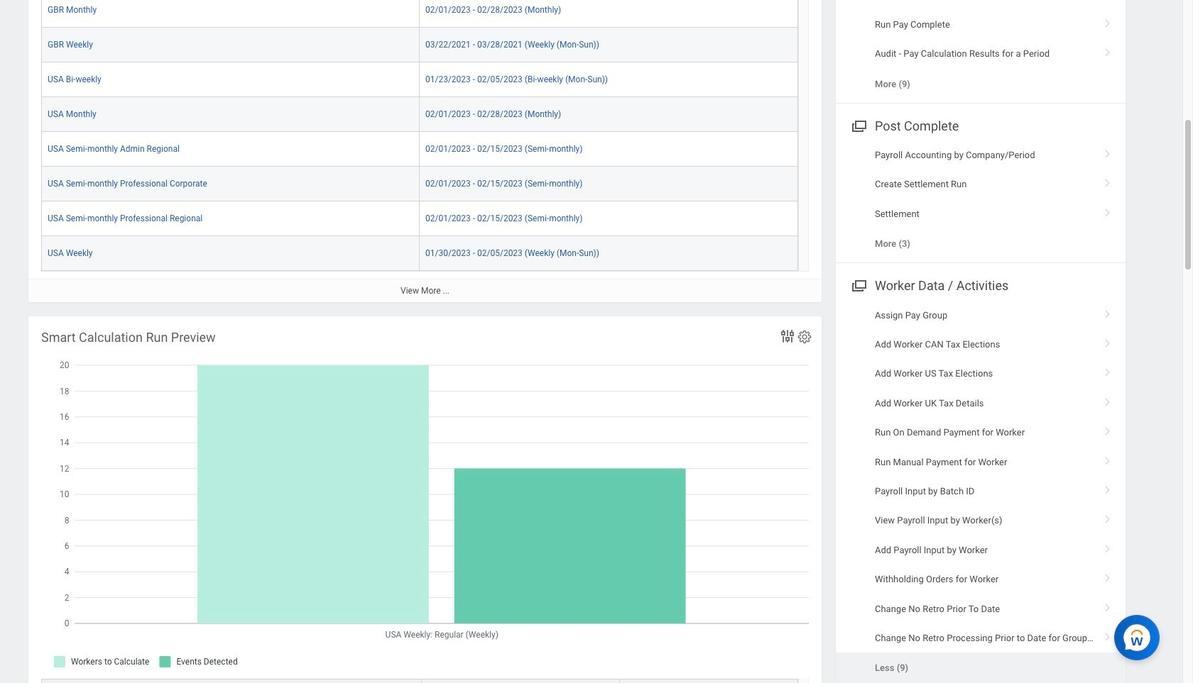 Task type: describe. For each thing, give the bounding box(es) containing it.
1 chevron right image from the top
[[1099, 145, 1117, 159]]

4 chevron right image from the top
[[1099, 364, 1117, 378]]

5 row from the top
[[41, 132, 798, 167]]

6 row from the top
[[41, 167, 798, 202]]

4 row from the top
[[41, 97, 798, 132]]

row inside smart calculation run preview element
[[41, 680, 798, 684]]

3 chevron right image from the top
[[1099, 335, 1117, 349]]

1 list from the top
[[836, 0, 1126, 99]]

menu group image
[[849, 116, 868, 135]]

configure smart calculation run preview image
[[797, 329, 813, 345]]

8 chevron right image from the top
[[1099, 511, 1117, 525]]

1 chevron right image from the top
[[1099, 14, 1117, 28]]

11 chevron right image from the top
[[1099, 629, 1117, 643]]

2 chevron right image from the top
[[1099, 43, 1117, 58]]

list for menu group image
[[836, 141, 1126, 259]]

4 chevron right image from the top
[[1099, 204, 1117, 218]]

configure and view chart data image
[[779, 328, 796, 345]]

regular payroll processing element
[[28, 0, 822, 302]]

10 chevron right image from the top
[[1099, 570, 1117, 584]]



Task type: locate. For each thing, give the bounding box(es) containing it.
3 chevron right image from the top
[[1099, 174, 1117, 189]]

list for menu group icon
[[836, 301, 1126, 684]]

3 row from the top
[[41, 62, 798, 97]]

3 list from the top
[[836, 301, 1126, 684]]

2 row from the top
[[41, 28, 798, 62]]

menu group image
[[849, 276, 868, 295]]

7 row from the top
[[41, 202, 798, 236]]

2 vertical spatial list
[[836, 301, 1126, 684]]

7 chevron right image from the top
[[1099, 452, 1117, 466]]

smart calculation run preview element
[[28, 317, 822, 684]]

1 vertical spatial list
[[836, 141, 1126, 259]]

5 chevron right image from the top
[[1099, 482, 1117, 496]]

row
[[41, 0, 798, 28], [41, 28, 798, 62], [41, 62, 798, 97], [41, 97, 798, 132], [41, 132, 798, 167], [41, 167, 798, 202], [41, 202, 798, 236], [41, 236, 798, 271], [41, 680, 798, 684]]

9 row from the top
[[41, 680, 798, 684]]

list item
[[836, 654, 1126, 684]]

chevron right image
[[1099, 14, 1117, 28], [1099, 43, 1117, 58], [1099, 174, 1117, 189], [1099, 204, 1117, 218], [1099, 482, 1117, 496], [1099, 599, 1117, 613]]

0 vertical spatial list
[[836, 0, 1126, 99]]

6 chevron right image from the top
[[1099, 599, 1117, 613]]

5 chevron right image from the top
[[1099, 393, 1117, 408]]

chevron right image
[[1099, 145, 1117, 159], [1099, 305, 1117, 319], [1099, 335, 1117, 349], [1099, 364, 1117, 378], [1099, 393, 1117, 408], [1099, 423, 1117, 437], [1099, 452, 1117, 466], [1099, 511, 1117, 525], [1099, 540, 1117, 555], [1099, 570, 1117, 584], [1099, 629, 1117, 643]]

2 chevron right image from the top
[[1099, 305, 1117, 319]]

1 row from the top
[[41, 0, 798, 28]]

list
[[836, 0, 1126, 99], [836, 141, 1126, 259], [836, 301, 1126, 684]]

9 chevron right image from the top
[[1099, 540, 1117, 555]]

2 list from the top
[[836, 141, 1126, 259]]

8 row from the top
[[41, 236, 798, 271]]

6 chevron right image from the top
[[1099, 423, 1117, 437]]



Task type: vqa. For each thing, say whether or not it's contained in the screenshot.
first the menu group Icon from the bottom of the page
yes



